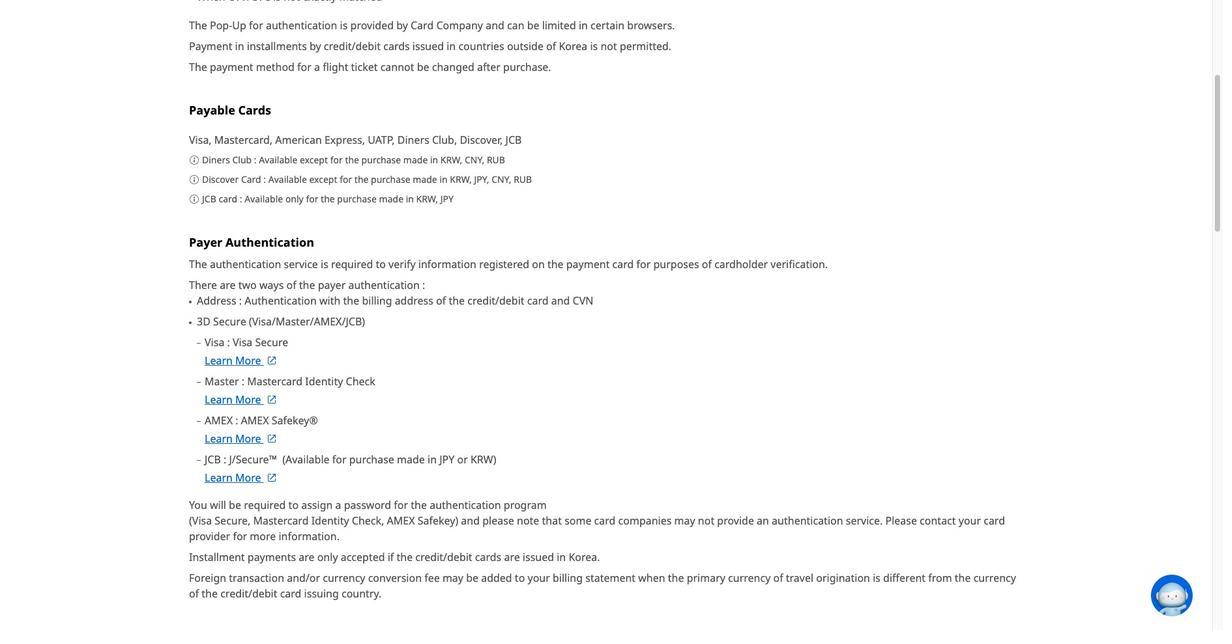 Task type: describe. For each thing, give the bounding box(es) containing it.
and/or
[[287, 571, 320, 586]]

purchase inside visa, mastercard, american express, uatp, diners club, discover,  jcb diners club : available except for the purchase made in krw, cny, rub
[[361, 154, 401, 166]]

travel
[[786, 571, 813, 586]]

from
[[928, 571, 952, 586]]

korea
[[559, 39, 587, 54]]

0 vertical spatial secure
[[213, 315, 246, 329]]

are inside the authentication service is required to verify information registered on the payment card for purposes of cardholder verification. there are two ways of the payer authentication :
[[220, 278, 236, 292]]

for inside visa, mastercard, american express, uatp, diners club, discover,  jcb diners club : available except for the purchase made in krw, cny, rub
[[330, 154, 343, 166]]

2 learn from the top
[[205, 393, 233, 407]]

the down visa, mastercard, american express, uatp, diners club, discover,  jcb diners club : available except for the purchase made in krw, cny, rub on the top left of page
[[354, 174, 369, 186]]

learn more link for visa : visa secure
[[205, 353, 277, 369]]

express,
[[325, 133, 365, 147]]

identity inside "you will be required to assign a password for the authentication program (visa secure, mastercard identity check, amex safekey) and please note that some card companies may not provide an authentication service. please contact your card provider for more information. installment payments are only accepted if the credit/debit cards are issued in korea. foreign transaction and/or currency conversion fee may be added to your billing statement when the primary currency of travel origination is different from the currency of the credit/debit card issuing country."
[[311, 514, 349, 528]]

the right when on the bottom right of page
[[668, 571, 684, 586]]

be up secure,
[[229, 498, 241, 513]]

browsers.
[[627, 18, 675, 33]]

available for except
[[268, 174, 307, 186]]

1 horizontal spatial may
[[674, 514, 695, 528]]

visa
[[205, 335, 224, 350]]

credit/debit inside the pop-up for authentication is provided by card company and can be limited in certain browsers. payment in installments by credit/debit cards issued in countries outside of korea is not permitted. the payment method for a flight ticket cannot be changed after purchase.
[[324, 39, 381, 54]]

issuing
[[304, 587, 339, 601]]

cardholder
[[714, 257, 768, 272]]

discover
[[202, 174, 239, 186]]

in inside "address : authentication with the billing address of the credit/debit card and cvn 3d secure (visa/master/amex/jcb) visa : visa secure learn more master : mastercard identity check learn more amex : amex safekey® learn more jcb : j/secure™  (available for purchase made in jpy or krw) learn more"
[[428, 453, 437, 467]]

2 the from the top
[[189, 60, 207, 74]]

1 horizontal spatial are
[[299, 550, 315, 565]]

chat
[[1193, 590, 1213, 603]]

will
[[210, 498, 226, 513]]

please
[[482, 514, 514, 528]]

payer
[[189, 234, 222, 250]]

0 horizontal spatial card
[[241, 174, 261, 186]]

made inside "address : authentication with the billing address of the credit/debit card and cvn 3d secure (visa/master/amex/jcb) visa : visa secure learn more master : mastercard identity check learn more amex : amex safekey® learn more jcb : j/secure™  (available for purchase made in jpy or krw) learn more"
[[397, 453, 425, 467]]

3d
[[197, 315, 210, 329]]

: inside "address : authentication with the billing address of the credit/debit card and cvn 3d secure (visa/master/amex/jcb) visa : visa secure learn more master : mastercard identity check learn more amex : amex safekey® learn more jcb : j/secure™  (available for purchase made in jpy or krw) learn more"
[[239, 294, 242, 308]]

certain
[[591, 18, 625, 33]]

safekey)
[[418, 514, 458, 528]]

address
[[197, 294, 236, 308]]

installments
[[247, 39, 307, 54]]

with
[[319, 294, 340, 308]]

card right the contact
[[984, 514, 1005, 528]]

countries
[[458, 39, 504, 54]]

added
[[481, 571, 512, 586]]

billing inside "you will be required to assign a password for the authentication program (visa secure, mastercard identity check, amex safekey) and please note that some card companies may not provide an authentication service. please contact your card provider for more information. installment payments are only accepted if the credit/debit cards are issued in korea. foreign transaction and/or currency conversion fee may be added to your billing statement when the primary currency of travel origination is different from the currency of the credit/debit card issuing country."
[[553, 571, 583, 586]]

the right if
[[397, 550, 413, 565]]

the authentication service is required to verify information registered on the payment card for purposes of cardholder verification. there are two ways of the payer authentication :
[[189, 257, 828, 292]]

you
[[189, 498, 207, 513]]

jcb card : available only for the purchase made in krw, jpy
[[202, 193, 454, 206]]

for up jcb card : available only for the purchase made in krw, jpy
[[340, 174, 352, 186]]

club
[[232, 154, 252, 166]]

krw, for jpy,
[[450, 174, 472, 186]]

jpy,
[[474, 174, 489, 186]]

amex inside "you will be required to assign a password for the authentication program (visa secure, mastercard identity check, amex safekey) and please note that some card companies may not provide an authentication service. please contact your card provider for more information. installment payments are only accepted if the credit/debit cards are issued in korea. foreign transaction and/or currency conversion fee may be added to your billing statement when the primary currency of travel origination is different from the currency of the credit/debit card issuing country."
[[387, 514, 415, 528]]

in up korea
[[579, 18, 588, 33]]

is inside the authentication service is required to verify information registered on the payment card for purposes of cardholder verification. there are two ways of the payer authentication :
[[321, 257, 328, 272]]

if
[[388, 550, 394, 565]]

the down information
[[449, 294, 465, 308]]

in up changed
[[447, 39, 456, 54]]

: amex
[[235, 414, 269, 428]]

be right cannot
[[417, 60, 429, 74]]

discover,
[[460, 133, 503, 147]]

in down discover card : available except for the purchase made in krw, jpy, cny, rub
[[406, 193, 414, 206]]

rub inside visa, mastercard, american express, uatp, diners club, discover,  jcb diners club : available except for the purchase made in krw, cny, rub
[[487, 154, 505, 166]]

information.
[[279, 530, 340, 544]]

visa, mastercard, american express, uatp, diners club, discover,  jcb diners club : available except for the purchase made in krw, cny, rub
[[189, 133, 522, 166]]

the right on
[[547, 257, 564, 272]]

company
[[436, 18, 483, 33]]

for inside the authentication service is required to verify information registered on the payment card for purposes of cardholder verification. there are two ways of the payer authentication :
[[636, 257, 651, 272]]

up
[[232, 18, 246, 33]]

is left provided
[[340, 18, 348, 33]]

more
[[250, 530, 276, 544]]

origination
[[816, 571, 870, 586]]

only inside "you will be required to assign a password for the authentication program (visa secure, mastercard identity check, amex safekey) and please note that some card companies may not provide an authentication service. please contact your card provider for more information. installment payments are only accepted if the credit/debit cards are issued in korea. foreign transaction and/or currency conversion fee may be added to your billing statement when the primary currency of travel origination is different from the currency of the credit/debit card issuing country."
[[317, 550, 338, 565]]

primary
[[687, 571, 725, 586]]

the up safekey)
[[411, 498, 427, 513]]

payment inside the pop-up for authentication is provided by card company and can be limited in certain browsers. payment in installments by credit/debit cards issued in countries outside of korea is not permitted. the payment method for a flight ticket cannot be changed after purchase.
[[210, 60, 253, 74]]

when
[[638, 571, 665, 586]]

program
[[504, 498, 547, 513]]

for down discover card : available except for the purchase made in krw, jpy, cny, rub
[[306, 193, 318, 206]]

uatp,
[[368, 133, 395, 147]]

authentication inside "address : authentication with the billing address of the credit/debit card and cvn 3d secure (visa/master/amex/jcb) visa : visa secure learn more master : mastercard identity check learn more amex : amex safekey® learn more jcb : j/secure™  (available for purchase made in jpy or krw) learn more"
[[245, 294, 317, 308]]

information
[[418, 257, 476, 272]]

payment inside the authentication service is required to verify information registered on the payment card for purposes of cardholder verification. there are two ways of the payer authentication :
[[566, 257, 610, 272]]

a inside the pop-up for authentication is provided by card company and can be limited in certain browsers. payment in installments by credit/debit cards issued in countries outside of korea is not permitted. the payment method for a flight ticket cannot be changed after purchase.
[[314, 60, 320, 74]]

for inside "address : authentication with the billing address of the credit/debit card and cvn 3d secure (visa/master/amex/jcb) visa : visa secure learn more master : mastercard identity check learn more amex : amex safekey® learn more jcb : j/secure™  (available for purchase made in jpy or krw) learn more"
[[332, 453, 346, 467]]

authentication down verify
[[348, 278, 420, 292]]

payable cards
[[189, 102, 271, 118]]

card down and/or on the bottom of the page
[[280, 587, 301, 601]]

jcb inside "address : authentication with the billing address of the credit/debit card and cvn 3d secure (visa/master/amex/jcb) visa : visa secure learn more master : mastercard identity check learn more amex : amex safekey® learn more jcb : j/secure™  (available for purchase made in jpy or krw) learn more"
[[205, 453, 221, 467]]

or
[[457, 453, 468, 467]]

contact
[[920, 514, 956, 528]]

foreign
[[189, 571, 226, 586]]

limited
[[542, 18, 576, 33]]

chat w
[[1193, 590, 1222, 603]]

club,
[[432, 133, 457, 147]]

service
[[284, 257, 318, 272]]

cannot
[[380, 60, 414, 74]]

authentication up safekey)
[[430, 498, 501, 513]]

korea.
[[569, 550, 600, 565]]

of left travel
[[773, 571, 783, 586]]

discover card : available except for the purchase made in krw, jpy, cny, rub
[[202, 174, 532, 186]]

permitted.
[[620, 39, 671, 54]]

and inside "you will be required to assign a password for the authentication program (visa secure, mastercard identity check, amex safekey) and please note that some card companies may not provide an authentication service. please contact your card provider for more information. installment payments are only accepted if the credit/debit cards are issued in korea. foreign transaction and/or currency conversion fee may be added to your billing statement when the primary currency of travel origination is different from the currency of the credit/debit card issuing country."
[[461, 514, 480, 528]]

: j/secure™  (available
[[224, 453, 330, 467]]

be left "added"
[[466, 571, 478, 586]]

3 currency from the left
[[974, 571, 1016, 586]]

credit/debit up fee
[[415, 550, 472, 565]]

address
[[395, 294, 433, 308]]

visa,
[[189, 133, 212, 147]]

assign
[[301, 498, 333, 513]]

2 currency from the left
[[728, 571, 771, 586]]

cards
[[238, 102, 271, 118]]

two
[[238, 278, 257, 292]]

on
[[532, 257, 545, 272]]

payable
[[189, 102, 235, 118]]

1 vertical spatial rub
[[514, 174, 532, 186]]

registered
[[479, 257, 529, 272]]

of right ways
[[286, 278, 296, 292]]

pop-
[[210, 18, 232, 33]]

1 more from the top
[[235, 354, 261, 368]]

flight
[[323, 60, 348, 74]]

and inside "address : authentication with the billing address of the credit/debit card and cvn 3d secure (visa/master/amex/jcb) visa : visa secure learn more master : mastercard identity check learn more amex : amex safekey® learn more jcb : j/secure™  (available for purchase made in jpy or krw) learn more"
[[551, 294, 570, 308]]

krw, for jpy
[[416, 193, 438, 206]]

to inside the authentication service is required to verify information registered on the payment card for purposes of cardholder verification. there are two ways of the payer authentication :
[[376, 257, 386, 272]]

provided
[[350, 18, 394, 33]]

some
[[565, 514, 591, 528]]

1 horizontal spatial by
[[396, 18, 408, 33]]

0 vertical spatial your
[[959, 514, 981, 528]]

card inside "address : authentication with the billing address of the credit/debit card and cvn 3d secure (visa/master/amex/jcb) visa : visa secure learn more master : mastercard identity check learn more amex : amex safekey® learn more jcb : j/secure™  (available for purchase made in jpy or krw) learn more"
[[527, 294, 548, 308]]

of down the foreign
[[189, 587, 199, 601]]

mastercard
[[253, 514, 309, 528]]

mastercard,
[[214, 133, 273, 147]]

0 vertical spatial only
[[285, 193, 304, 206]]

0 horizontal spatial your
[[528, 571, 550, 586]]

cards inside "you will be required to assign a password for the authentication program (visa secure, mastercard identity check, amex safekey) and please note that some card companies may not provide an authentication service. please contact your card provider for more information. installment payments are only accepted if the credit/debit cards are issued in korea. foreign transaction and/or currency conversion fee may be added to your billing statement when the primary currency of travel origination is different from the currency of the credit/debit card issuing country."
[[475, 550, 501, 565]]

for right password
[[394, 498, 408, 513]]

: visa
[[227, 335, 252, 350]]

learn more link for jcb : j/secure™  (available for purchase made in jpy or krw)
[[205, 470, 277, 486]]

note
[[517, 514, 539, 528]]

authentication up two
[[210, 257, 281, 272]]

card right some
[[594, 514, 616, 528]]

in down up
[[235, 39, 244, 54]]

purposes
[[653, 257, 699, 272]]

after
[[477, 60, 501, 74]]

made down discover card : available except for the purchase made in krw, jpy, cny, rub
[[379, 193, 403, 206]]

american
[[275, 133, 322, 147]]



Task type: locate. For each thing, give the bounding box(es) containing it.
authentication down ways
[[245, 294, 317, 308]]

1 vertical spatial billing
[[553, 571, 583, 586]]

purchase
[[361, 154, 401, 166], [371, 174, 410, 186], [337, 193, 377, 206], [349, 453, 394, 467]]

0 vertical spatial krw,
[[440, 154, 462, 166]]

master
[[205, 375, 239, 389]]

payer authentication
[[189, 234, 314, 250]]

0 horizontal spatial secure
[[213, 315, 246, 329]]

the for the pop-up for authentication is provided by card company and can be limited in certain browsers.
[[189, 18, 207, 33]]

chat w link
[[1151, 576, 1222, 617]]

companies
[[618, 514, 672, 528]]

: inside visa, mastercard, american express, uatp, diners club, discover,  jcb diners club : available except for the purchase made in krw, cny, rub
[[254, 154, 257, 166]]

1 vertical spatial payment
[[566, 257, 610, 272]]

0 vertical spatial by
[[396, 18, 408, 33]]

the down "payment"
[[189, 60, 207, 74]]

by right provided
[[396, 18, 408, 33]]

1 horizontal spatial secure
[[255, 335, 288, 350]]

0 vertical spatial jpy
[[440, 193, 454, 206]]

secure right : visa on the left bottom of page
[[255, 335, 288, 350]]

made up discover card : available except for the purchase made in krw, jpy, cny, rub
[[403, 154, 428, 166]]

identity left check
[[305, 375, 343, 389]]

authentication right 'an'
[[772, 514, 843, 528]]

amex left : amex
[[205, 414, 233, 428]]

jcb up will
[[205, 453, 221, 467]]

1 learn more link from the top
[[205, 353, 277, 369]]

payment
[[189, 39, 232, 54]]

0 vertical spatial a
[[314, 60, 320, 74]]

2 learn more link from the top
[[205, 392, 277, 408]]

in left jpy,
[[440, 174, 448, 186]]

jpy left or
[[439, 453, 454, 467]]

0 vertical spatial rub
[[487, 154, 505, 166]]

3 learn more link from the top
[[205, 431, 277, 447]]

only
[[285, 193, 304, 206], [317, 550, 338, 565]]

check,
[[352, 514, 384, 528]]

in inside "you will be required to assign a password for the authentication program (visa secure, mastercard identity check, amex safekey) and please note that some card companies may not provide an authentication service. please contact your card provider for more information. installment payments are only accepted if the credit/debit cards are issued in korea. foreign transaction and/or currency conversion fee may be added to your billing statement when the primary currency of travel origination is different from the currency of the credit/debit card issuing country."
[[557, 550, 566, 565]]

4 learn from the top
[[205, 471, 233, 485]]

: right club
[[254, 154, 257, 166]]

1 vertical spatial your
[[528, 571, 550, 586]]

learn
[[205, 354, 233, 368], [205, 393, 233, 407], [205, 432, 233, 446], [205, 471, 233, 485]]

cards inside the pop-up for authentication is provided by card company and can be limited in certain browsers. payment in installments by credit/debit cards issued in countries outside of korea is not permitted. the payment method for a flight ticket cannot be changed after purchase.
[[383, 39, 410, 54]]

may right fee
[[442, 571, 463, 586]]

0 vertical spatial issued
[[412, 39, 444, 54]]

2 vertical spatial the
[[189, 257, 207, 272]]

0 horizontal spatial diners
[[202, 154, 230, 166]]

1 learn from the top
[[205, 354, 233, 368]]

learn more link up will
[[205, 470, 277, 486]]

2 vertical spatial and
[[461, 514, 480, 528]]

verify
[[388, 257, 416, 272]]

0 horizontal spatial cards
[[383, 39, 410, 54]]

the down the foreign
[[202, 587, 218, 601]]

to up mastercard
[[288, 498, 299, 513]]

jpy down the club,
[[440, 193, 454, 206]]

0 vertical spatial available
[[259, 154, 297, 166]]

1 the from the top
[[189, 18, 207, 33]]

0 vertical spatial cards
[[383, 39, 410, 54]]

cards up "added"
[[475, 550, 501, 565]]

0 vertical spatial except
[[300, 154, 328, 166]]

learn more link up : amex
[[205, 392, 277, 408]]

credit/debit inside "address : authentication with the billing address of the credit/debit card and cvn 3d secure (visa/master/amex/jcb) visa : visa secure learn more master : mastercard identity check learn more amex : amex safekey® learn more jcb : j/secure™  (available for purchase made in jpy or krw) learn more"
[[468, 294, 524, 308]]

0 vertical spatial not
[[601, 39, 617, 54]]

country.
[[341, 587, 381, 601]]

cvn
[[573, 294, 593, 308]]

not left the provide
[[698, 514, 714, 528]]

jpy inside "address : authentication with the billing address of the credit/debit card and cvn 3d secure (visa/master/amex/jcb) visa : visa secure learn more master : mastercard identity check learn more amex : amex safekey® learn more jcb : j/secure™  (available for purchase made in jpy or krw) learn more"
[[439, 453, 454, 467]]

cards up cannot
[[383, 39, 410, 54]]

you will be required to assign a password for the authentication program (visa secure, mastercard identity check, amex safekey) and please note that some card companies may not provide an authentication service. please contact your card provider for more information. installment payments are only accepted if the credit/debit cards are issued in korea. foreign transaction and/or currency conversion fee may be added to your billing statement when the primary currency of travel origination is different from the currency of the credit/debit card issuing country.
[[189, 498, 1016, 601]]

card down discover
[[219, 193, 237, 206]]

1 vertical spatial except
[[309, 174, 337, 186]]

card inside the authentication service is required to verify information registered on the payment card for purposes of cardholder verification. there are two ways of the payer authentication :
[[612, 257, 634, 272]]

be right can
[[527, 18, 539, 33]]

1 vertical spatial jcb
[[202, 193, 216, 206]]

is right korea
[[590, 39, 598, 54]]

not inside the pop-up for authentication is provided by card company and can be limited in certain browsers. payment in installments by credit/debit cards issued in countries outside of korea is not permitted. the payment method for a flight ticket cannot be changed after purchase.
[[601, 39, 617, 54]]

1 vertical spatial jpy
[[439, 453, 454, 467]]

password
[[344, 498, 391, 513]]

0 vertical spatial the
[[189, 18, 207, 33]]

check
[[346, 375, 375, 389]]

the left pop-
[[189, 18, 207, 33]]

is up payer
[[321, 257, 328, 272]]

available for only
[[244, 193, 283, 206]]

0 horizontal spatial amex
[[205, 414, 233, 428]]

a
[[314, 60, 320, 74], [335, 498, 341, 513]]

0 horizontal spatial currency
[[323, 571, 365, 586]]

: down club
[[240, 193, 242, 206]]

1 vertical spatial required
[[244, 498, 286, 513]]

not inside "you will be required to assign a password for the authentication program (visa secure, mastercard identity check, amex safekey) and please note that some card companies may not provide an authentication service. please contact your card provider for more information. installment payments are only accepted if the credit/debit cards are issued in korea. foreign transaction and/or currency conversion fee may be added to your billing statement when the primary currency of travel origination is different from the currency of the credit/debit card issuing country."
[[698, 514, 714, 528]]

payment up cvn
[[566, 257, 610, 272]]

required up mastercard
[[244, 498, 286, 513]]

made down the club,
[[413, 174, 437, 186]]

please
[[885, 514, 917, 528]]

and left can
[[486, 18, 504, 33]]

4 learn more link from the top
[[205, 470, 277, 486]]

1 vertical spatial diners
[[202, 154, 230, 166]]

service.
[[846, 514, 883, 528]]

0 vertical spatial required
[[331, 257, 373, 272]]

issued up changed
[[412, 39, 444, 54]]

transaction
[[229, 571, 284, 586]]

your
[[959, 514, 981, 528], [528, 571, 550, 586]]

the for payer authentication
[[189, 257, 207, 272]]

required
[[331, 257, 373, 272], [244, 498, 286, 513]]

krw)
[[471, 453, 496, 467]]

except up jcb card : available only for the purchase made in krw, jpy
[[309, 174, 337, 186]]

rub
[[487, 154, 505, 166], [514, 174, 532, 186]]

3 learn from the top
[[205, 432, 233, 446]]

more
[[235, 354, 261, 368], [235, 393, 261, 407], [235, 432, 261, 446], [235, 471, 261, 485]]

4 more from the top
[[235, 471, 261, 485]]

of left korea
[[546, 39, 556, 54]]

learn more link for master : mastercard identity check
[[205, 392, 277, 408]]

1 currency from the left
[[323, 571, 365, 586]]

safekey®
[[272, 414, 318, 428]]

1 horizontal spatial required
[[331, 257, 373, 272]]

w
[[1215, 590, 1222, 603]]

except
[[300, 154, 328, 166], [309, 174, 337, 186]]

a inside "you will be required to assign a password for the authentication program (visa secure, mastercard identity check, amex safekey) and please note that some card companies may not provide an authentication service. please contact your card provider for more information. installment payments are only accepted if the credit/debit cards are issued in korea. foreign transaction and/or currency conversion fee may be added to your billing statement when the primary currency of travel origination is different from the currency of the credit/debit card issuing country."
[[335, 498, 341, 513]]

the down the service
[[299, 278, 315, 292]]

1 horizontal spatial to
[[376, 257, 386, 272]]

fee
[[424, 571, 440, 586]]

0 horizontal spatial billing
[[362, 294, 392, 308]]

is
[[340, 18, 348, 33], [590, 39, 598, 54], [321, 257, 328, 272], [873, 571, 881, 586]]

(visa
[[189, 514, 212, 528]]

1 horizontal spatial issued
[[523, 550, 554, 565]]

0 vertical spatial authentication
[[225, 234, 314, 250]]

2 horizontal spatial currency
[[974, 571, 1016, 586]]

2 vertical spatial to
[[515, 571, 525, 586]]

0 vertical spatial payment
[[210, 60, 253, 74]]

1 horizontal spatial payment
[[566, 257, 610, 272]]

for left purposes
[[636, 257, 651, 272]]

1 vertical spatial available
[[268, 174, 307, 186]]

0 vertical spatial diners
[[397, 133, 429, 147]]

1 horizontal spatial not
[[698, 514, 714, 528]]

for right method
[[297, 60, 311, 74]]

amex inside "address : authentication with the billing address of the credit/debit card and cvn 3d secure (visa/master/amex/jcb) visa : visa secure learn more master : mastercard identity check learn more amex : amex safekey® learn more jcb : j/secure™  (available for purchase made in jpy or krw) learn more"
[[205, 414, 233, 428]]

0 horizontal spatial are
[[220, 278, 236, 292]]

jcb down discover
[[202, 193, 216, 206]]

of inside the pop-up for authentication is provided by card company and can be limited in certain browsers. payment in installments by credit/debit cards issued in countries outside of korea is not permitted. the payment method for a flight ticket cannot be changed after purchase.
[[546, 39, 556, 54]]

the
[[189, 18, 207, 33], [189, 60, 207, 74], [189, 257, 207, 272]]

1 horizontal spatial cny,
[[492, 174, 511, 186]]

billing down korea.
[[553, 571, 583, 586]]

1 vertical spatial secure
[[255, 335, 288, 350]]

secure
[[213, 315, 246, 329], [255, 335, 288, 350]]

be
[[527, 18, 539, 33], [417, 60, 429, 74], [229, 498, 241, 513], [466, 571, 478, 586]]

0 vertical spatial to
[[376, 257, 386, 272]]

0 vertical spatial and
[[486, 18, 504, 33]]

purchase inside "address : authentication with the billing address of the credit/debit card and cvn 3d secure (visa/master/amex/jcb) visa : visa secure learn more master : mastercard identity check learn more amex : amex safekey® learn more jcb : j/secure™  (available for purchase made in jpy or krw) learn more"
[[349, 453, 394, 467]]

and left please
[[461, 514, 480, 528]]

ticket
[[351, 60, 378, 74]]

verification.
[[771, 257, 828, 272]]

credit/debit down the "transaction"
[[220, 587, 277, 601]]

and
[[486, 18, 504, 33], [551, 294, 570, 308], [461, 514, 480, 528]]

more down : amex
[[235, 432, 261, 446]]

1 horizontal spatial currency
[[728, 571, 771, 586]]

(visa/master/amex/jcb)
[[249, 315, 365, 329]]

3 more from the top
[[235, 432, 261, 446]]

the down express,
[[345, 154, 359, 166]]

0 horizontal spatial a
[[314, 60, 320, 74]]

required inside "you will be required to assign a password for the authentication program (visa secure, mastercard identity check, amex safekey) and please note that some card companies may not provide an authentication service. please contact your card provider for more information. installment payments are only accepted if the credit/debit cards are issued in korea. foreign transaction and/or currency conversion fee may be added to your billing statement when the primary currency of travel origination is different from the currency of the credit/debit card issuing country."
[[244, 498, 286, 513]]

learn more link down : amex
[[205, 431, 277, 447]]

not down certain
[[601, 39, 617, 54]]

purchase.
[[503, 60, 551, 74]]

there
[[189, 278, 217, 292]]

amex
[[205, 414, 233, 428], [387, 514, 415, 528]]

2 horizontal spatial to
[[515, 571, 525, 586]]

identity inside "address : authentication with the billing address of the credit/debit card and cvn 3d secure (visa/master/amex/jcb) visa : visa secure learn more master : mastercard identity check learn more amex : amex safekey® learn more jcb : j/secure™  (available for purchase made in jpy or krw) learn more"
[[305, 375, 343, 389]]

0 vertical spatial amex
[[205, 414, 233, 428]]

that
[[542, 514, 562, 528]]

2 horizontal spatial and
[[551, 294, 570, 308]]

an
[[757, 514, 769, 528]]

available inside visa, mastercard, american express, uatp, diners club, discover,  jcb diners club : available except for the purchase made in krw, cny, rub
[[259, 154, 297, 166]]

secure,
[[215, 514, 250, 528]]

1 vertical spatial and
[[551, 294, 570, 308]]

learn more link for amex : amex safekey®
[[205, 431, 277, 447]]

authentication
[[266, 18, 337, 33], [210, 257, 281, 272], [348, 278, 420, 292], [430, 498, 501, 513], [772, 514, 843, 528]]

1 vertical spatial the
[[189, 60, 207, 74]]

the pop-up for authentication is provided by card company and can be limited in certain browsers. payment in installments by credit/debit cards issued in countries outside of korea is not permitted. the payment method for a flight ticket cannot be changed after purchase.
[[189, 18, 675, 74]]

identity down assign
[[311, 514, 349, 528]]

cny, inside visa, mastercard, american express, uatp, diners club, discover,  jcb diners club : available except for the purchase made in krw, cny, rub
[[465, 154, 484, 166]]

jcb inside visa, mastercard, american express, uatp, diners club, discover,  jcb diners club : available except for the purchase made in krw, cny, rub
[[505, 133, 522, 147]]

1 horizontal spatial rub
[[514, 174, 532, 186]]

the inside visa, mastercard, american express, uatp, diners club, discover,  jcb diners club : available except for the purchase made in krw, cny, rub
[[345, 154, 359, 166]]

the
[[345, 154, 359, 166], [354, 174, 369, 186], [321, 193, 335, 206], [547, 257, 564, 272], [299, 278, 315, 292], [343, 294, 359, 308], [449, 294, 465, 308], [411, 498, 427, 513], [397, 550, 413, 565], [668, 571, 684, 586], [955, 571, 971, 586], [202, 587, 218, 601]]

authentication up the service
[[225, 234, 314, 250]]

accepted
[[341, 550, 385, 565]]

conversion
[[368, 571, 422, 586]]

krw, inside visa, mastercard, american express, uatp, diners club, discover,  jcb diners club : available except for the purchase made in krw, cny, rub
[[440, 154, 462, 166]]

except inside visa, mastercard, american express, uatp, diners club, discover,  jcb diners club : available except for the purchase made in krw, cny, rub
[[300, 154, 328, 166]]

authentication up the installments
[[266, 18, 337, 33]]

are up the address
[[220, 278, 236, 292]]

1 vertical spatial by
[[310, 39, 321, 54]]

0 vertical spatial billing
[[362, 294, 392, 308]]

0 horizontal spatial only
[[285, 193, 304, 206]]

0 vertical spatial identity
[[305, 375, 343, 389]]

1 horizontal spatial and
[[486, 18, 504, 33]]

currency up country.
[[323, 571, 365, 586]]

1 vertical spatial krw,
[[450, 174, 472, 186]]

1 vertical spatial not
[[698, 514, 714, 528]]

in inside visa, mastercard, american express, uatp, diners club, discover,  jcb diners club : available except for the purchase made in krw, cny, rub
[[430, 154, 438, 166]]

learn more link
[[205, 353, 277, 369], [205, 392, 277, 408], [205, 431, 277, 447], [205, 470, 277, 486]]

changed
[[432, 60, 474, 74]]

jpy
[[440, 193, 454, 206], [439, 453, 454, 467]]

1 horizontal spatial cards
[[475, 550, 501, 565]]

cards
[[383, 39, 410, 54], [475, 550, 501, 565]]

outside
[[507, 39, 544, 54]]

the down discover card : available except for the purchase made in krw, jpy, cny, rub
[[321, 193, 335, 206]]

0 horizontal spatial payment
[[210, 60, 253, 74]]

identity
[[305, 375, 343, 389], [311, 514, 349, 528]]

the inside the authentication service is required to verify information registered on the payment card for purposes of cardholder verification. there are two ways of the payer authentication :
[[189, 257, 207, 272]]

address : authentication with the billing address of the credit/debit card and cvn 3d secure (visa/master/amex/jcb) visa : visa secure learn more master : mastercard identity check learn more amex : amex safekey® learn more jcb : j/secure™  (available for purchase made in jpy or krw) learn more
[[197, 294, 593, 485]]

not
[[601, 39, 617, 54], [698, 514, 714, 528]]

card left purposes
[[612, 257, 634, 272]]

1 horizontal spatial your
[[959, 514, 981, 528]]

1 vertical spatial cny,
[[492, 174, 511, 186]]

issued
[[412, 39, 444, 54], [523, 550, 554, 565]]

rub right jpy,
[[514, 174, 532, 186]]

only down american
[[285, 193, 304, 206]]

1 vertical spatial card
[[241, 174, 261, 186]]

provider
[[189, 530, 230, 544]]

0 horizontal spatial to
[[288, 498, 299, 513]]

and left cvn
[[551, 294, 570, 308]]

are down information.
[[299, 550, 315, 565]]

available
[[259, 154, 297, 166], [268, 174, 307, 186], [244, 193, 283, 206]]

made inside visa, mastercard, american express, uatp, diners club, discover,  jcb diners club : available except for the purchase made in krw, cny, rub
[[403, 154, 428, 166]]

1 vertical spatial issued
[[523, 550, 554, 565]]

in down the club,
[[430, 154, 438, 166]]

2 vertical spatial available
[[244, 193, 283, 206]]

of inside "address : authentication with the billing address of the credit/debit card and cvn 3d secure (visa/master/amex/jcb) visa : visa secure learn more master : mastercard identity check learn more amex : amex safekey® learn more jcb : j/secure™  (available for purchase made in jpy or krw) learn more"
[[436, 294, 446, 308]]

for down secure,
[[233, 530, 247, 544]]

for down express,
[[330, 154, 343, 166]]

the right the "with"
[[343, 294, 359, 308]]

amex right check,
[[387, 514, 415, 528]]

1 horizontal spatial a
[[335, 498, 341, 513]]

1 vertical spatial may
[[442, 571, 463, 586]]

2 vertical spatial jcb
[[205, 453, 221, 467]]

1 horizontal spatial diners
[[397, 133, 429, 147]]

more down : j/secure™  (available
[[235, 471, 261, 485]]

1 horizontal spatial billing
[[553, 571, 583, 586]]

payer
[[318, 278, 346, 292]]

billing left the address
[[362, 294, 392, 308]]

to right "added"
[[515, 571, 525, 586]]

only down information.
[[317, 550, 338, 565]]

required up payer
[[331, 257, 373, 272]]

0 vertical spatial may
[[674, 514, 695, 528]]

0 vertical spatial jcb
[[505, 133, 522, 147]]

1 horizontal spatial amex
[[387, 514, 415, 528]]

card inside the pop-up for authentication is provided by card company and can be limited in certain browsers. payment in installments by credit/debit cards issued in countries outside of korea is not permitted. the payment method for a flight ticket cannot be changed after purchase.
[[411, 18, 434, 33]]

2 more from the top
[[235, 393, 261, 407]]

in left or
[[428, 453, 437, 467]]

a right assign
[[335, 498, 341, 513]]

1 vertical spatial amex
[[387, 514, 415, 528]]

0 horizontal spatial issued
[[412, 39, 444, 54]]

1 vertical spatial a
[[335, 498, 341, 513]]

statement
[[585, 571, 636, 586]]

:
[[254, 154, 257, 166], [264, 174, 266, 186], [240, 193, 242, 206], [422, 278, 425, 292], [239, 294, 242, 308]]

0 horizontal spatial cny,
[[465, 154, 484, 166]]

1 vertical spatial identity
[[311, 514, 349, 528]]

required inside the authentication service is required to verify information registered on the payment card for purposes of cardholder verification. there are two ways of the payer authentication :
[[331, 257, 373, 272]]

2 horizontal spatial are
[[504, 550, 520, 565]]

ways
[[259, 278, 284, 292]]

made
[[403, 154, 428, 166], [413, 174, 437, 186], [379, 193, 403, 206], [397, 453, 425, 467]]

cny,
[[465, 154, 484, 166], [492, 174, 511, 186]]

0 vertical spatial card
[[411, 18, 434, 33]]

: up the address
[[422, 278, 425, 292]]

of right purposes
[[702, 257, 712, 272]]

more up : amex
[[235, 393, 261, 407]]

3 the from the top
[[189, 257, 207, 272]]

1 vertical spatial authentication
[[245, 294, 317, 308]]

for right up
[[249, 18, 263, 33]]

different
[[883, 571, 926, 586]]

is inside "you will be required to assign a password for the authentication program (visa secure, mastercard identity check, amex safekey) and please note that some card companies may not provide an authentication service. please contact your card provider for more information. installment payments are only accepted if the credit/debit cards are issued in korea. foreign transaction and/or currency conversion fee may be added to your billing statement when the primary currency of travel origination is different from the currency of the credit/debit card issuing country."
[[873, 571, 881, 586]]

the right from
[[955, 571, 971, 586]]

0 horizontal spatial not
[[601, 39, 617, 54]]

1 horizontal spatial only
[[317, 550, 338, 565]]

secure up : visa on the left bottom of page
[[213, 315, 246, 329]]

0 vertical spatial cny,
[[465, 154, 484, 166]]

for up assign
[[332, 453, 346, 467]]

1 vertical spatial to
[[288, 498, 299, 513]]

cny, up jpy,
[[465, 154, 484, 166]]

0 horizontal spatial required
[[244, 498, 286, 513]]

payments
[[248, 550, 296, 565]]

billing inside "address : authentication with the billing address of the credit/debit card and cvn 3d secure (visa/master/amex/jcb) visa : visa secure learn more master : mastercard identity check learn more amex : amex safekey® learn more jcb : j/secure™  (available for purchase made in jpy or krw) learn more"
[[362, 294, 392, 308]]

1 vertical spatial cards
[[475, 550, 501, 565]]

issued down note
[[523, 550, 554, 565]]

issued inside the pop-up for authentication is provided by card company and can be limited in certain browsers. payment in installments by credit/debit cards issued in countries outside of korea is not permitted. the payment method for a flight ticket cannot be changed after purchase.
[[412, 39, 444, 54]]

: inside the authentication service is required to verify information registered on the payment card for purposes of cardholder verification. there are two ways of the payer authentication :
[[422, 278, 425, 292]]

credit/debit up 'ticket'
[[324, 39, 381, 54]]

1 vertical spatial only
[[317, 550, 338, 565]]

issued inside "you will be required to assign a password for the authentication program (visa secure, mastercard identity check, amex safekey) and please note that some card companies may not provide an authentication service. please contact your card provider for more information. installment payments are only accepted if the credit/debit cards are issued in korea. foreign transaction and/or currency conversion fee may be added to your billing statement when the primary currency of travel origination is different from the currency of the credit/debit card issuing country."
[[523, 550, 554, 565]]

and inside the pop-up for authentication is provided by card company and can be limited in certain browsers. payment in installments by credit/debit cards issued in countries outside of korea is not permitted. the payment method for a flight ticket cannot be changed after purchase.
[[486, 18, 504, 33]]

to
[[376, 257, 386, 272], [288, 498, 299, 513], [515, 571, 525, 586]]

card left company
[[411, 18, 434, 33]]

rub up jpy,
[[487, 154, 505, 166]]

0 horizontal spatial by
[[310, 39, 321, 54]]

card down on
[[527, 294, 548, 308]]

: right discover
[[264, 174, 266, 186]]

authentication inside the pop-up for authentication is provided by card company and can be limited in certain browsers. payment in installments by credit/debit cards issued in countries outside of korea is not permitted. the payment method for a flight ticket cannot be changed after purchase.
[[266, 18, 337, 33]]

: mastercard
[[242, 375, 303, 389]]

your right "added"
[[528, 571, 550, 586]]

a left flight on the left top of page
[[314, 60, 320, 74]]



Task type: vqa. For each thing, say whether or not it's contained in the screenshot.
the bottom issued
yes



